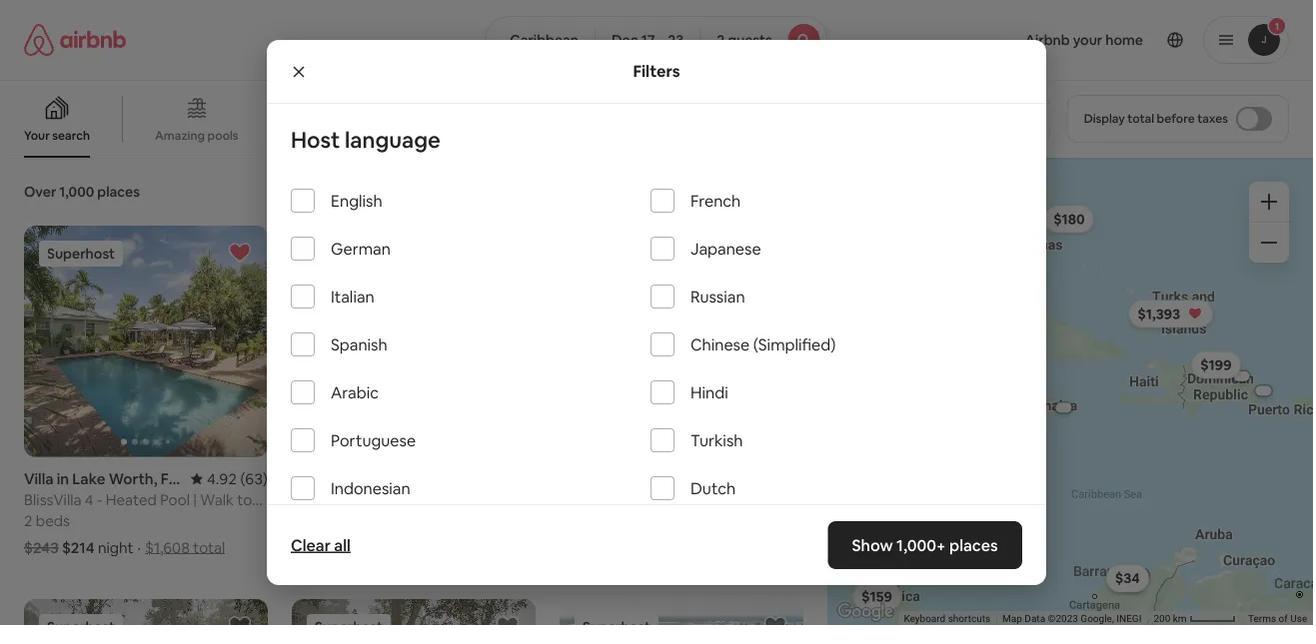 Task type: describe. For each thing, give the bounding box(es) containing it.
data
[[1025, 613, 1046, 625]]

night inside 2 beds $243 $214 night · $1,608 total
[[98, 538, 133, 558]]

google map
showing 45 stays. including 2 saved stays. region
[[828, 158, 1314, 626]]

(63)
[[240, 469, 268, 489]]

google image
[[833, 600, 899, 626]]

none search field containing caribbean
[[485, 16, 829, 64]]

dec
[[612, 31, 639, 49]]

keyboard
[[904, 613, 946, 625]]

4.92
[[207, 469, 237, 489]]

luxury
[[439, 490, 485, 510]]

dec 17 – 23 button
[[595, 16, 701, 64]]

add to wishlist: tiny home in minca, colombia image
[[228, 615, 252, 626]]

1,000
[[59, 183, 94, 201]]

use
[[1291, 613, 1308, 625]]

all
[[334, 535, 351, 556]]

clear all button
[[281, 526, 361, 566]]

$34 button
[[1107, 565, 1149, 593]]

$159 button
[[853, 583, 902, 611]]

total inside 'button'
[[1128, 111, 1155, 126]]

japanese
[[691, 239, 761, 259]]

portuguese
[[331, 430, 416, 451]]

russian
[[691, 287, 745, 307]]

$180
[[1054, 210, 1085, 228]]

host language
[[291, 126, 441, 154]]

terms of use link
[[1249, 613, 1308, 625]]

before
[[1157, 111, 1195, 126]]

$1,393 for $1,393
[[1138, 305, 1181, 323]]

$1,393 night
[[292, 538, 376, 558]]

keyboard shortcuts
[[904, 613, 991, 625]]

$1,393 button
[[1129, 300, 1214, 328]]

turkish
[[691, 430, 743, 451]]

200 km
[[1154, 613, 1190, 625]]

remove from wishlist: villa in lake worth, florida image
[[228, 241, 252, 265]]

$34
[[1116, 570, 1140, 588]]

profile element
[[853, 0, 1290, 80]]

italian
[[331, 287, 375, 307]]

$214
[[62, 538, 95, 558]]

of
[[1279, 613, 1288, 625]]

2 for 2 beds $243 $214 night · $1,608 total
[[24, 511, 32, 531]]

english
[[331, 191, 383, 211]]

add to wishlist: resort in cabarete, dominican republic image
[[764, 241, 788, 265]]

amazing pools
[[155, 128, 239, 143]]

your search
[[24, 128, 90, 143]]

total inside 2 beds $243 $214 night · $1,608 total
[[193, 538, 225, 558]]

taxes
[[1198, 111, 1229, 126]]

guests
[[728, 31, 773, 49]]

$180 button
[[1045, 205, 1094, 233]]

shortcuts
[[948, 613, 991, 625]]

french
[[691, 191, 741, 211]]

km
[[1173, 613, 1187, 625]]

show
[[853, 535, 894, 556]]

show 1,000+ places
[[853, 535, 999, 556]]

add to wishlist: bungalow in little corn island, nicaragua image
[[764, 615, 788, 626]]

language
[[345, 126, 441, 154]]

$140 button
[[891, 537, 941, 565]]

2 guests
[[717, 31, 773, 49]]

beachfront
[[271, 128, 334, 143]]

google,
[[1081, 613, 1114, 625]]

$31 button
[[1108, 565, 1148, 593]]

map
[[1003, 613, 1023, 625]]

search
[[52, 128, 90, 143]]

add to wishlist: tiny home in santa marta, colombia image
[[496, 615, 520, 626]]

©2023
[[1048, 613, 1078, 625]]

sardinia-
[[292, 490, 352, 510]]

terms of use
[[1249, 613, 1308, 625]]

$140
[[900, 542, 932, 560]]

terms
[[1249, 613, 1277, 625]]

show 1,000+ places link
[[829, 522, 1023, 570]]

german
[[331, 239, 391, 259]]



Task type: locate. For each thing, give the bounding box(es) containing it.
display total before taxes button
[[1067, 95, 1290, 143]]

$1,608
[[145, 538, 190, 558]]

places for show 1,000+ places
[[950, 535, 999, 556]]

$1,393 inside button
[[1138, 305, 1181, 323]]

2 for 2 guests
[[717, 31, 725, 49]]

1 horizontal spatial $1,393
[[1138, 305, 1181, 323]]

200
[[1154, 613, 1171, 625]]

$1,393 for $1,393 night
[[292, 538, 337, 558]]

clear all
[[291, 535, 351, 556]]

sardinia- beach front luxury villa
[[292, 490, 516, 510]]

hindi
[[691, 382, 729, 403]]

places for over 1,000 places
[[97, 183, 140, 201]]

zoom out image
[[1262, 235, 1278, 251]]

1,000+
[[897, 535, 947, 556]]

filters
[[633, 61, 680, 81]]

dec 17 – 23
[[612, 31, 684, 49]]

0 vertical spatial $1,393
[[1138, 305, 1181, 323]]

2 beds $243 $214 night · $1,608 total
[[24, 511, 225, 558]]

$199
[[1201, 356, 1232, 374]]

arabic
[[331, 382, 379, 403]]

1 vertical spatial $1,393
[[292, 538, 337, 558]]

over 1,000 places
[[24, 183, 140, 201]]

17
[[642, 31, 655, 49]]

places inside the show 1,000+ places link
[[950, 535, 999, 556]]

–
[[658, 31, 665, 49]]

·
[[137, 538, 141, 558]]

zoom in image
[[1262, 194, 1278, 210]]

beds
[[36, 511, 70, 531]]

2 night from the left
[[340, 538, 376, 558]]

amazing
[[155, 128, 205, 143]]

2 guests button
[[700, 16, 829, 64]]

your
[[24, 128, 50, 143]]

1 vertical spatial places
[[950, 535, 999, 556]]

front
[[401, 490, 435, 510]]

caribbean button
[[485, 16, 596, 64]]

1 horizontal spatial total
[[1128, 111, 1155, 126]]

dutch
[[691, 478, 736, 499]]

chinese
[[691, 335, 750, 355]]

1 vertical spatial 2
[[24, 511, 32, 531]]

indonesian
[[331, 478, 411, 499]]

1 horizontal spatial 2
[[717, 31, 725, 49]]

23
[[668, 31, 684, 49]]

villa
[[488, 490, 516, 510]]

total right $1,608
[[193, 538, 225, 558]]

0 vertical spatial 2
[[717, 31, 725, 49]]

night right clear
[[340, 538, 376, 558]]

200 km button
[[1148, 612, 1243, 626]]

over
[[24, 183, 56, 201]]

(simplified)
[[754, 335, 836, 355]]

$31
[[1117, 570, 1139, 588]]

group containing your search
[[0, 80, 947, 158]]

2 left guests
[[717, 31, 725, 49]]

places
[[97, 183, 140, 201], [950, 535, 999, 556]]

0 horizontal spatial 2
[[24, 511, 32, 531]]

display total before taxes
[[1084, 111, 1229, 126]]

1 vertical spatial total
[[193, 538, 225, 558]]

4.92 out of 5 average rating,  63 reviews image
[[191, 469, 268, 489]]

None search field
[[485, 16, 829, 64]]

$243
[[24, 538, 59, 558]]

$159
[[862, 588, 893, 606]]

night left "·"
[[98, 538, 133, 558]]

1 night from the left
[[98, 538, 133, 558]]

total left before at the right top
[[1128, 111, 1155, 126]]

chinese (simplified)
[[691, 335, 836, 355]]

1 horizontal spatial places
[[950, 535, 999, 556]]

beach
[[355, 490, 398, 510]]

$199 button
[[1192, 351, 1241, 379]]

keyboard shortcuts button
[[904, 612, 991, 626]]

0 horizontal spatial night
[[98, 538, 133, 558]]

tropical
[[371, 128, 416, 143]]

$1,393
[[1138, 305, 1181, 323], [292, 538, 337, 558]]

2 inside 2 beds $243 $214 night · $1,608 total
[[24, 511, 32, 531]]

spanish
[[331, 335, 388, 355]]

2 left beds
[[24, 511, 32, 531]]

0 horizontal spatial places
[[97, 183, 140, 201]]

clear
[[291, 535, 331, 556]]

0 vertical spatial places
[[97, 183, 140, 201]]

0 horizontal spatial total
[[193, 538, 225, 558]]

caribbean
[[510, 31, 579, 49]]

inegi
[[1117, 613, 1142, 625]]

0 horizontal spatial $1,393
[[292, 538, 337, 558]]

places right 1,000+
[[950, 535, 999, 556]]

4.92 (63)
[[207, 469, 268, 489]]

group
[[0, 80, 947, 158], [24, 226, 268, 458], [292, 226, 536, 458], [560, 226, 804, 458], [24, 600, 268, 626], [292, 600, 536, 626], [560, 600, 804, 626]]

places right 1,000
[[97, 183, 140, 201]]

map data ©2023 google, inegi
[[1003, 613, 1142, 625]]

2
[[717, 31, 725, 49], [24, 511, 32, 531]]

$1,608 total button
[[145, 538, 225, 558]]

filters dialog
[[267, 40, 1047, 626]]

pools
[[208, 128, 239, 143]]

night
[[98, 538, 133, 558], [340, 538, 376, 558]]

display
[[1084, 111, 1126, 126]]

host
[[291, 126, 340, 154]]

2 inside button
[[717, 31, 725, 49]]

0 vertical spatial total
[[1128, 111, 1155, 126]]

1 horizontal spatial night
[[340, 538, 376, 558]]



Task type: vqa. For each thing, say whether or not it's contained in the screenshot.
FAMILY
no



